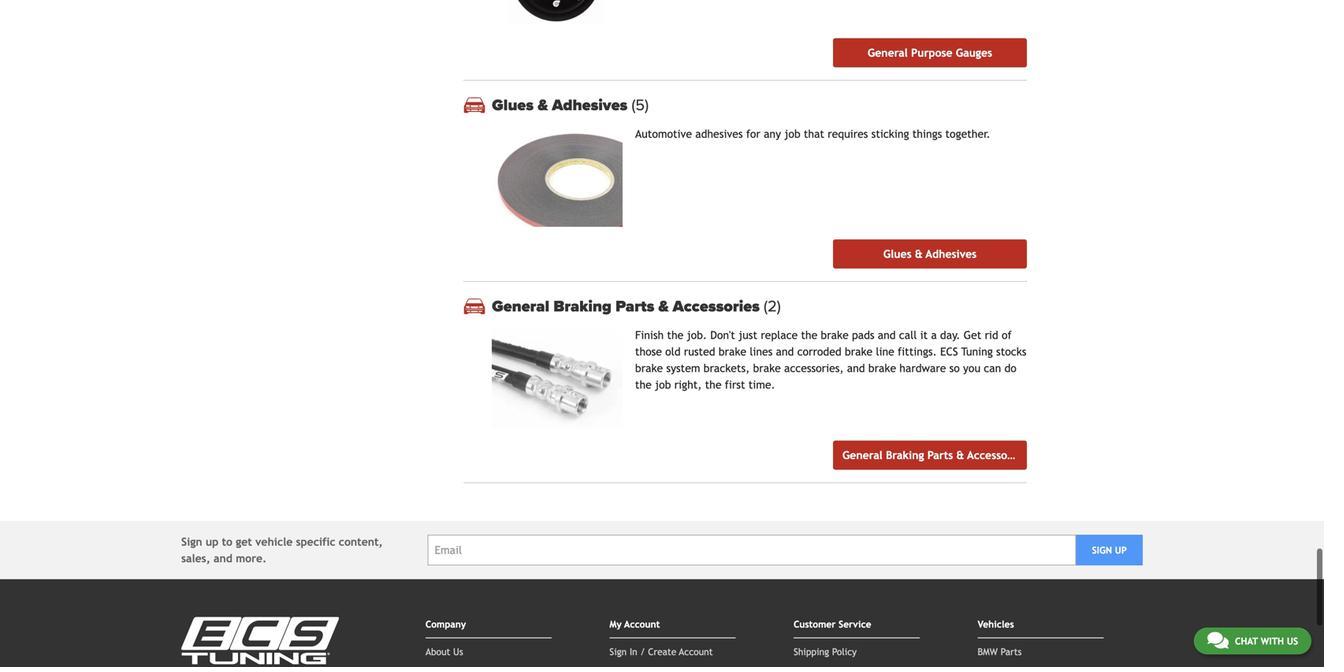 Task type: describe. For each thing, give the bounding box(es) containing it.
the down the brackets,
[[705, 379, 722, 392]]

general for general braking parts & accessories link to the bottom
[[843, 449, 883, 462]]

adhesives for glues & adhesives link to the top
[[552, 96, 628, 115]]

Email email field
[[428, 535, 1076, 566]]

1 horizontal spatial glues
[[883, 248, 912, 261]]

1 vertical spatial parts
[[928, 449, 953, 462]]

1 vertical spatial general braking parts & accessories link
[[833, 441, 1027, 470]]

fittings.
[[898, 346, 937, 358]]

day.
[[940, 329, 960, 342]]

corroded
[[797, 346, 842, 358]]

ecs tuning image
[[181, 618, 339, 665]]

of
[[1002, 329, 1012, 342]]

tuning
[[961, 346, 993, 358]]

sign up
[[1092, 545, 1127, 556]]

accessories for topmost general braking parts & accessories link
[[673, 297, 760, 316]]

automotive adhesives for any job that requires sticking things together.
[[635, 128, 991, 140]]

general for 'general purpose gauges' link
[[868, 47, 908, 59]]

content,
[[339, 536, 383, 549]]

sign in / create account
[[610, 647, 713, 658]]

and down replace
[[776, 346, 794, 358]]

any
[[764, 128, 781, 140]]

so
[[950, 362, 960, 375]]

sales,
[[181, 553, 210, 565]]

and down pads
[[847, 362, 865, 375]]

chat
[[1235, 636, 1258, 647]]

0 horizontal spatial parts
[[616, 297, 655, 316]]

general for topmost general braking parts & accessories link
[[492, 297, 550, 316]]

my account
[[610, 619, 660, 630]]

about us
[[426, 647, 463, 658]]

call
[[899, 329, 917, 342]]

create
[[648, 647, 677, 658]]

0 vertical spatial glues & adhesives
[[492, 96, 632, 115]]

policy
[[832, 647, 857, 658]]

gauges
[[956, 47, 992, 59]]

rusted
[[684, 346, 715, 358]]

the up old
[[667, 329, 684, 342]]

braking for topmost general braking parts & accessories link
[[554, 297, 612, 316]]

automotive
[[635, 128, 692, 140]]

requires
[[828, 128, 868, 140]]

brake up time.
[[753, 362, 781, 375]]

adhesives
[[695, 128, 743, 140]]

job.
[[687, 329, 707, 342]]

and inside sign up to get vehicle specific content, sales, and more.
[[214, 553, 232, 565]]

braking for general braking parts & accessories link to the bottom
[[886, 449, 924, 462]]

it
[[920, 329, 928, 342]]

just
[[739, 329, 758, 342]]

a
[[931, 329, 937, 342]]

vehicle
[[255, 536, 293, 549]]

customer
[[794, 619, 836, 630]]

shipping
[[794, 647, 829, 658]]

bmw parts link
[[978, 647, 1022, 658]]

you
[[963, 362, 981, 375]]

finish the job. don't just replace the brake pads and call it a day. get rid of those old rusted brake lines and corroded brake line fittings. ecs tuning stocks brake system brackets, brake accessories, and brake hardware so you can do the job right, the first time.
[[635, 329, 1027, 392]]

chat with us link
[[1194, 628, 1312, 655]]

bmw
[[978, 647, 998, 658]]

replace
[[761, 329, 798, 342]]

1 vertical spatial glues & adhesives
[[883, 248, 977, 261]]

1 horizontal spatial job
[[784, 128, 801, 140]]

line
[[876, 346, 895, 358]]

time.
[[749, 379, 775, 392]]

sign up button
[[1076, 535, 1143, 566]]

for
[[746, 128, 761, 140]]

the down those
[[635, 379, 652, 392]]

1 horizontal spatial general braking parts & accessories
[[843, 449, 1027, 462]]

that
[[804, 128, 824, 140]]

sticking
[[872, 128, 909, 140]]

do
[[1005, 362, 1017, 375]]

0 horizontal spatial us
[[453, 647, 463, 658]]



Task type: locate. For each thing, give the bounding box(es) containing it.
1 vertical spatial adhesives
[[926, 248, 977, 261]]

glues
[[492, 96, 534, 115], [883, 248, 912, 261]]

0 vertical spatial general braking parts & accessories
[[492, 297, 764, 316]]

1 horizontal spatial up
[[1115, 545, 1127, 556]]

and down "to"
[[214, 553, 232, 565]]

0 horizontal spatial glues
[[492, 96, 534, 115]]

sign for sign in / create account
[[610, 647, 627, 658]]

0 horizontal spatial braking
[[554, 297, 612, 316]]

job right any
[[784, 128, 801, 140]]

1 horizontal spatial accessories
[[967, 449, 1027, 462]]

and up line
[[878, 329, 896, 342]]

general braking parts & accessories link
[[492, 297, 1027, 316], [833, 441, 1027, 470]]

comments image
[[1208, 631, 1229, 650]]

sign inside button
[[1092, 545, 1112, 556]]

general
[[868, 47, 908, 59], [492, 297, 550, 316], [843, 449, 883, 462]]

0 vertical spatial general braking parts & accessories link
[[492, 297, 1027, 316]]

0 vertical spatial parts
[[616, 297, 655, 316]]

0 horizontal spatial general braking parts & accessories
[[492, 297, 764, 316]]

0 vertical spatial job
[[784, 128, 801, 140]]

us right with in the bottom right of the page
[[1287, 636, 1298, 647]]

1 vertical spatial general
[[492, 297, 550, 316]]

2 horizontal spatial sign
[[1092, 545, 1112, 556]]

account right "my" on the bottom left
[[624, 619, 660, 630]]

sign in / create account link
[[610, 647, 713, 658]]

0 horizontal spatial account
[[624, 619, 660, 630]]

the
[[667, 329, 684, 342], [801, 329, 818, 342], [635, 379, 652, 392], [705, 379, 722, 392]]

those
[[635, 346, 662, 358]]

purpose
[[911, 47, 953, 59]]

old
[[665, 346, 681, 358]]

rid
[[985, 329, 999, 342]]

stocks
[[996, 346, 1027, 358]]

specific
[[296, 536, 335, 549]]

1 vertical spatial account
[[679, 647, 713, 658]]

accessories,
[[784, 362, 844, 375]]

job left right,
[[655, 379, 671, 392]]

0 vertical spatial glues
[[492, 96, 534, 115]]

braking
[[554, 297, 612, 316], [886, 449, 924, 462]]

adhesives
[[552, 96, 628, 115], [926, 248, 977, 261]]

1 vertical spatial glues & adhesives link
[[833, 240, 1027, 269]]

shipping policy link
[[794, 647, 857, 658]]

sign up to get vehicle specific content, sales, and more.
[[181, 536, 383, 565]]

general purpose gauges link
[[833, 38, 1027, 68]]

lines
[[750, 346, 773, 358]]

sign for sign up to get vehicle specific content, sales, and more.
[[181, 536, 202, 549]]

chat with us
[[1235, 636, 1298, 647]]

finish
[[635, 329, 664, 342]]

0 horizontal spatial accessories
[[673, 297, 760, 316]]

brake up the brackets,
[[719, 346, 747, 358]]

1 vertical spatial braking
[[886, 449, 924, 462]]

get
[[964, 329, 982, 342]]

0 vertical spatial general
[[868, 47, 908, 59]]

my
[[610, 619, 622, 630]]

get
[[236, 536, 252, 549]]

2 vertical spatial parts
[[1001, 647, 1022, 658]]

up inside the sign up button
[[1115, 545, 1127, 556]]

general braking parts & accessories
[[492, 297, 764, 316], [843, 449, 1027, 462]]

brake down pads
[[845, 346, 873, 358]]

job
[[784, 128, 801, 140], [655, 379, 671, 392]]

1 horizontal spatial parts
[[928, 449, 953, 462]]

hardware
[[900, 362, 946, 375]]

1 vertical spatial general braking parts & accessories
[[843, 449, 1027, 462]]

us
[[1287, 636, 1298, 647], [453, 647, 463, 658]]

sign
[[181, 536, 202, 549], [1092, 545, 1112, 556], [610, 647, 627, 658]]

sign for sign up
[[1092, 545, 1112, 556]]

glues & adhesives link
[[492, 96, 1027, 115], [833, 240, 1027, 269]]

brake down line
[[869, 362, 896, 375]]

0 horizontal spatial up
[[206, 536, 219, 549]]

up for sign up to get vehicle specific content, sales, and more.
[[206, 536, 219, 549]]

brackets,
[[704, 362, 750, 375]]

1 horizontal spatial adhesives
[[926, 248, 977, 261]]

to
[[222, 536, 233, 549]]

brake up corroded
[[821, 329, 849, 342]]

1 horizontal spatial account
[[679, 647, 713, 658]]

and
[[878, 329, 896, 342], [776, 346, 794, 358], [847, 362, 865, 375], [214, 553, 232, 565]]

vehicles
[[978, 619, 1014, 630]]

with
[[1261, 636, 1284, 647]]

don't
[[710, 329, 735, 342]]

up for sign up
[[1115, 545, 1127, 556]]

general braking parts & accessories thumbnail image image
[[492, 330, 623, 429]]

0 vertical spatial braking
[[554, 297, 612, 316]]

1 vertical spatial glues
[[883, 248, 912, 261]]

0 vertical spatial accessories
[[673, 297, 760, 316]]

glues & adhesives
[[492, 96, 632, 115], [883, 248, 977, 261]]

company
[[426, 619, 466, 630]]

account
[[624, 619, 660, 630], [679, 647, 713, 658]]

job inside finish the job. don't just replace the brake pads and call it a day. get rid of those old rusted brake lines and corroded brake line fittings. ecs tuning stocks brake system brackets, brake accessories, and brake hardware so you can do the job right, the first time.
[[655, 379, 671, 392]]

glues & adhesives thumbnail image image
[[492, 129, 623, 227]]

shipping policy
[[794, 647, 857, 658]]

things
[[913, 128, 942, 140]]

2 vertical spatial general
[[843, 449, 883, 462]]

up
[[206, 536, 219, 549], [1115, 545, 1127, 556]]

general purpose gauges thumbnail image image
[[492, 0, 623, 26]]

can
[[984, 362, 1001, 375]]

service
[[839, 619, 871, 630]]

2 horizontal spatial parts
[[1001, 647, 1022, 658]]

up inside sign up to get vehicle specific content, sales, and more.
[[206, 536, 219, 549]]

together.
[[946, 128, 991, 140]]

about us link
[[426, 647, 463, 658]]

0 horizontal spatial glues & adhesives
[[492, 96, 632, 115]]

brake down those
[[635, 362, 663, 375]]

0 vertical spatial glues & adhesives link
[[492, 96, 1027, 115]]

1 vertical spatial accessories
[[967, 449, 1027, 462]]

pads
[[852, 329, 875, 342]]

account right create
[[679, 647, 713, 658]]

customer service
[[794, 619, 871, 630]]

system
[[666, 362, 700, 375]]

0 vertical spatial account
[[624, 619, 660, 630]]

1 horizontal spatial glues & adhesives
[[883, 248, 977, 261]]

us right about
[[453, 647, 463, 658]]

1 horizontal spatial braking
[[886, 449, 924, 462]]

0 horizontal spatial job
[[655, 379, 671, 392]]

about
[[426, 647, 450, 658]]

brake
[[821, 329, 849, 342], [719, 346, 747, 358], [845, 346, 873, 358], [635, 362, 663, 375], [753, 362, 781, 375], [869, 362, 896, 375]]

1 vertical spatial job
[[655, 379, 671, 392]]

right,
[[674, 379, 702, 392]]

the up corroded
[[801, 329, 818, 342]]

&
[[538, 96, 548, 115], [915, 248, 923, 261], [659, 297, 669, 316], [957, 449, 964, 462]]

1 horizontal spatial sign
[[610, 647, 627, 658]]

bmw parts
[[978, 647, 1022, 658]]

adhesives for the bottom glues & adhesives link
[[926, 248, 977, 261]]

/
[[640, 647, 645, 658]]

in
[[630, 647, 637, 658]]

ecs
[[940, 346, 958, 358]]

sign inside sign up to get vehicle specific content, sales, and more.
[[181, 536, 202, 549]]

more.
[[236, 553, 267, 565]]

0 horizontal spatial adhesives
[[552, 96, 628, 115]]

0 horizontal spatial sign
[[181, 536, 202, 549]]

accessories for general braking parts & accessories link to the bottom
[[967, 449, 1027, 462]]

accessories
[[673, 297, 760, 316], [967, 449, 1027, 462]]

first
[[725, 379, 745, 392]]

general purpose gauges
[[868, 47, 992, 59]]

0 vertical spatial adhesives
[[552, 96, 628, 115]]

1 horizontal spatial us
[[1287, 636, 1298, 647]]



Task type: vqa. For each thing, say whether or not it's contained in the screenshot.
leftmost Braking
yes



